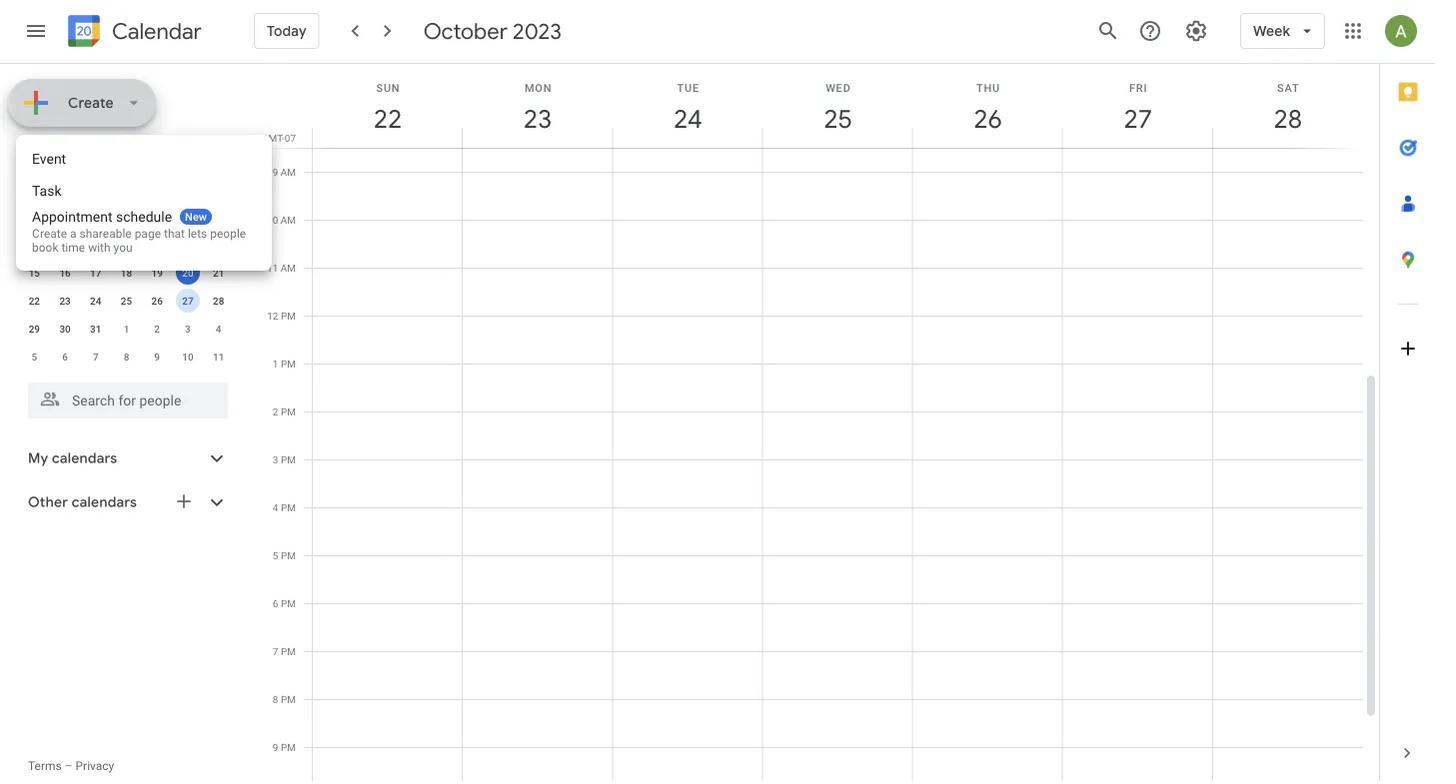Task type: locate. For each thing, give the bounding box(es) containing it.
12 for 12 pm
[[267, 310, 278, 322]]

november 3 element
[[176, 317, 200, 341]]

8 pm from the top
[[281, 646, 296, 658]]

28 down sat
[[1272, 102, 1301, 135]]

4 row from the top
[[19, 259, 234, 287]]

1 vertical spatial 26
[[151, 295, 163, 307]]

grid
[[256, 64, 1379, 782]]

2 pm from the top
[[281, 358, 296, 370]]

4 inside november 4 element
[[216, 323, 221, 335]]

2 vertical spatial 7
[[273, 646, 278, 658]]

0 horizontal spatial 22
[[29, 295, 40, 307]]

0 horizontal spatial 24
[[90, 295, 101, 307]]

1 vertical spatial 27
[[182, 295, 193, 307]]

25 inside row
[[121, 295, 132, 307]]

october
[[423, 17, 508, 45], [28, 150, 85, 168]]

0 horizontal spatial 28
[[213, 295, 224, 307]]

16 element
[[53, 261, 77, 285]]

1 vertical spatial 24
[[90, 295, 101, 307]]

5 down 29 element
[[31, 351, 37, 363]]

5 pm from the top
[[281, 502, 296, 514]]

20, today element
[[176, 261, 200, 285]]

pm up 2 pm
[[281, 358, 296, 370]]

week button
[[1240, 7, 1325, 55]]

10 for the november 10 element
[[182, 351, 193, 363]]

10 inside 'element'
[[90, 239, 101, 251]]

26
[[972, 102, 1001, 135], [151, 295, 163, 307]]

0 horizontal spatial 1
[[31, 211, 37, 223]]

0 horizontal spatial 23
[[59, 295, 71, 307]]

1 horizontal spatial 12
[[267, 310, 278, 322]]

november 9 element
[[145, 345, 169, 369]]

2 vertical spatial 8
[[273, 694, 278, 706]]

1 vertical spatial calendars
[[72, 494, 137, 512]]

3 pm
[[273, 454, 296, 466]]

2 horizontal spatial 6
[[273, 598, 278, 610]]

1 horizontal spatial 8
[[124, 351, 129, 363]]

3 for 3 pm
[[273, 454, 278, 466]]

30 element
[[53, 317, 77, 341]]

1 vertical spatial 8
[[124, 351, 129, 363]]

1 down s
[[31, 211, 37, 223]]

12 inside 12 element
[[151, 239, 163, 251]]

book
[[32, 241, 58, 255]]

terms link
[[28, 759, 62, 773]]

6 for 6 pm
[[273, 598, 278, 610]]

10 pm from the top
[[281, 742, 296, 753]]

calendar
[[112, 17, 202, 45]]

2 down 1 pm
[[273, 406, 278, 418]]

1 vertical spatial 7
[[93, 351, 99, 363]]

2 for november 2 element
[[154, 323, 160, 335]]

pm down '7 pm' at the left
[[281, 694, 296, 706]]

sat
[[1277, 81, 1300, 94]]

1 vertical spatial 5
[[31, 351, 37, 363]]

23 up 30
[[59, 295, 71, 307]]

25 down 18
[[121, 295, 132, 307]]

1 vertical spatial 28
[[213, 295, 224, 307]]

tab list
[[1380, 64, 1435, 726]]

30
[[59, 323, 71, 335]]

october 2023 up mon
[[423, 17, 562, 45]]

0 vertical spatial 27
[[1122, 102, 1151, 135]]

23 down mon
[[522, 102, 551, 135]]

0 horizontal spatial 25
[[121, 295, 132, 307]]

pm up 1 pm
[[281, 310, 296, 322]]

row group containing 1
[[19, 203, 234, 371]]

21 element
[[206, 261, 230, 285]]

6 up '7 pm' at the left
[[273, 598, 278, 610]]

15 element
[[22, 261, 46, 285]]

8 down '7 pm' at the left
[[273, 694, 278, 706]]

s
[[31, 183, 37, 195]]

1 horizontal spatial 7
[[216, 211, 221, 223]]

10 for 10 'element'
[[90, 239, 101, 251]]

2023
[[513, 17, 562, 45], [88, 150, 121, 168]]

9 for 9 am
[[272, 166, 278, 178]]

26 down "19"
[[151, 295, 163, 307]]

calendars for other calendars
[[72, 494, 137, 512]]

4 down 28 element
[[216, 323, 221, 335]]

create for create
[[68, 94, 114, 112]]

23 inside row
[[59, 295, 71, 307]]

26 down thu
[[972, 102, 1001, 135]]

2 row from the top
[[19, 203, 234, 231]]

create left a
[[32, 227, 67, 241]]

create down calendar element
[[68, 94, 114, 112]]

1 horizontal spatial 24
[[672, 102, 701, 135]]

2 horizontal spatial 1
[[273, 358, 278, 370]]

1 down 25 element
[[124, 323, 129, 335]]

1 row from the top
[[19, 175, 234, 203]]

0 vertical spatial calendars
[[52, 450, 117, 468]]

1 for november 1 element
[[124, 323, 129, 335]]

4 up shareable at left
[[124, 211, 129, 223]]

2 vertical spatial 5
[[273, 550, 278, 562]]

5 pm
[[273, 550, 296, 562]]

sat 28
[[1272, 81, 1301, 135]]

2 vertical spatial 2
[[273, 406, 278, 418]]

27 down 20
[[182, 295, 193, 307]]

create a shareable page that lets people book time with you
[[32, 227, 246, 255]]

25 down wed
[[822, 102, 851, 135]]

1 horizontal spatial 25
[[822, 102, 851, 135]]

31 element
[[84, 317, 108, 341]]

1 horizontal spatial 2023
[[513, 17, 562, 45]]

29
[[29, 323, 40, 335]]

am
[[281, 166, 296, 178], [281, 214, 296, 226], [281, 262, 296, 274]]

0 horizontal spatial 7
[[93, 351, 99, 363]]

28 link
[[1265, 96, 1311, 142]]

4
[[124, 211, 129, 223], [216, 323, 221, 335], [273, 502, 278, 514]]

9 pm from the top
[[281, 694, 296, 706]]

11 down november 4 element
[[213, 351, 224, 363]]

row containing 5
[[19, 343, 234, 371]]

20 cell
[[172, 259, 203, 287]]

10 down november 3 element
[[182, 351, 193, 363]]

2 vertical spatial 10
[[182, 351, 193, 363]]

2 vertical spatial 3
[[273, 454, 278, 466]]

23 link
[[515, 96, 561, 142]]

22 column header
[[312, 64, 463, 148]]

november 5 element
[[22, 345, 46, 369]]

07
[[285, 132, 296, 144]]

1 inside november 1 element
[[124, 323, 129, 335]]

24 down tue
[[672, 102, 701, 135]]

27
[[1122, 102, 1151, 135], [182, 295, 193, 307]]

row containing 29
[[19, 315, 234, 343]]

pm up '7 pm' at the left
[[281, 598, 296, 610]]

1 horizontal spatial create
[[68, 94, 114, 112]]

7 up 8 pm
[[273, 646, 278, 658]]

1 am from the top
[[281, 166, 296, 178]]

12 down "11 am"
[[267, 310, 278, 322]]

4 inside grid
[[273, 502, 278, 514]]

8 for november 8 element
[[124, 351, 129, 363]]

1
[[31, 211, 37, 223], [124, 323, 129, 335], [273, 358, 278, 370]]

october 2023
[[423, 17, 562, 45], [28, 150, 121, 168]]

1 vertical spatial 22
[[29, 295, 40, 307]]

calendars inside dropdown button
[[52, 450, 117, 468]]

calendars up other calendars
[[52, 450, 117, 468]]

6 pm
[[273, 598, 296, 610]]

0 vertical spatial 1
[[31, 211, 37, 223]]

1 for 1 pm
[[273, 358, 278, 370]]

schedule
[[116, 208, 172, 225]]

pm for 8 pm
[[281, 694, 296, 706]]

1 vertical spatial 23
[[59, 295, 71, 307]]

1 horizontal spatial 22
[[372, 102, 401, 135]]

2 down 26 element
[[154, 323, 160, 335]]

1 vertical spatial 4
[[216, 323, 221, 335]]

Search for people text field
[[40, 383, 216, 419]]

23 inside mon 23
[[522, 102, 551, 135]]

pm up 6 pm
[[281, 550, 296, 562]]

0 vertical spatial 11
[[121, 239, 132, 251]]

november 11 element
[[206, 345, 230, 369]]

0 horizontal spatial 26
[[151, 295, 163, 307]]

18 element
[[114, 261, 138, 285]]

create for create a shareable page that lets people book time with you
[[32, 227, 67, 241]]

row group
[[19, 203, 234, 371]]

3 inside grid
[[273, 454, 278, 466]]

privacy link
[[75, 759, 114, 773]]

0 vertical spatial create
[[68, 94, 114, 112]]

0 horizontal spatial 4
[[124, 211, 129, 223]]

4 pm from the top
[[281, 454, 296, 466]]

16
[[59, 267, 71, 279]]

1 horizontal spatial 3
[[185, 323, 191, 335]]

7 pm from the top
[[281, 598, 296, 610]]

1 vertical spatial october
[[28, 150, 85, 168]]

7
[[216, 211, 221, 223], [93, 351, 99, 363], [273, 646, 278, 658]]

25 column header
[[762, 64, 913, 148]]

gmt-
[[262, 132, 285, 144]]

3 row from the top
[[19, 231, 234, 259]]

other calendars
[[28, 494, 137, 512]]

pm up 8 pm
[[281, 646, 296, 658]]

13
[[182, 239, 193, 251]]

17 element
[[84, 261, 108, 285]]

tue 24
[[672, 81, 701, 135]]

terms
[[28, 759, 62, 773]]

11 left the page
[[121, 239, 132, 251]]

2 horizontal spatial 10
[[267, 214, 278, 226]]

5 row from the top
[[19, 287, 234, 315]]

25
[[822, 102, 851, 135], [121, 295, 132, 307]]

november 6 element
[[53, 345, 77, 369]]

0 horizontal spatial 2023
[[88, 150, 121, 168]]

11 element
[[114, 233, 138, 257]]

1 horizontal spatial october 2023
[[423, 17, 562, 45]]

pm down 8 pm
[[281, 742, 296, 753]]

0 vertical spatial 23
[[522, 102, 551, 135]]

0 horizontal spatial 2
[[62, 211, 68, 223]]

2 for 2 pm
[[273, 406, 278, 418]]

create inside the create a shareable page that lets people book time with you
[[32, 227, 67, 241]]

6
[[185, 211, 191, 223], [62, 351, 68, 363], [273, 598, 278, 610]]

0 horizontal spatial 10
[[90, 239, 101, 251]]

with
[[88, 241, 111, 255]]

1 horizontal spatial 26
[[972, 102, 1001, 135]]

24 inside the 24 element
[[90, 295, 101, 307]]

26 link
[[965, 96, 1011, 142]]

2023 right event at the top of page
[[88, 150, 121, 168]]

0 vertical spatial 24
[[672, 102, 701, 135]]

0 horizontal spatial october
[[28, 150, 85, 168]]

shareable
[[79, 227, 131, 241]]

2 vertical spatial 1
[[273, 358, 278, 370]]

3 up shareable at left
[[93, 211, 99, 223]]

1 pm from the top
[[281, 310, 296, 322]]

0 horizontal spatial 27
[[182, 295, 193, 307]]

26 element
[[145, 289, 169, 313]]

24
[[672, 102, 701, 135], [90, 295, 101, 307]]

22 inside row
[[29, 295, 40, 307]]

pm for 3 pm
[[281, 454, 296, 466]]

3 pm from the top
[[281, 406, 296, 418]]

7 up people
[[216, 211, 221, 223]]

1 horizontal spatial 4
[[216, 323, 221, 335]]

6 pm from the top
[[281, 550, 296, 562]]

22 down sun
[[372, 102, 401, 135]]

time
[[61, 241, 85, 255]]

10 inside grid
[[267, 214, 278, 226]]

5 inside grid
[[273, 550, 278, 562]]

2 horizontal spatial 5
[[273, 550, 278, 562]]

3
[[93, 211, 99, 223], [185, 323, 191, 335], [273, 454, 278, 466]]

6 row from the top
[[19, 315, 234, 343]]

23 element
[[53, 289, 77, 313]]

5 up the page
[[154, 211, 160, 223]]

9 down 8 pm
[[273, 742, 278, 753]]

2 vertical spatial 4
[[273, 502, 278, 514]]

row containing 22
[[19, 287, 234, 315]]

12 for 12
[[151, 239, 163, 251]]

1 horizontal spatial 2
[[154, 323, 160, 335]]

10 up "11 am"
[[267, 214, 278, 226]]

9 down gmt-
[[272, 166, 278, 178]]

pm down 1 pm
[[281, 406, 296, 418]]

1 vertical spatial 11
[[267, 262, 278, 274]]

you
[[114, 241, 133, 255]]

2 down m
[[62, 211, 68, 223]]

gmt-07
[[262, 132, 296, 144]]

27 link
[[1115, 96, 1161, 142]]

11 for 11 element
[[121, 239, 132, 251]]

9 down november 2 element
[[154, 351, 160, 363]]

1 horizontal spatial 27
[[1122, 102, 1151, 135]]

6 down 30 element
[[62, 351, 68, 363]]

row containing 1
[[19, 203, 234, 231]]

7 row from the top
[[19, 343, 234, 371]]

7 down '31' element
[[93, 351, 99, 363]]

10
[[267, 214, 278, 226], [90, 239, 101, 251], [182, 351, 193, 363]]

my
[[28, 450, 48, 468]]

0 horizontal spatial 12
[[151, 239, 163, 251]]

0 horizontal spatial 11
[[121, 239, 132, 251]]

None search field
[[0, 375, 248, 419]]

11 inside grid
[[267, 262, 278, 274]]

pm for 1 pm
[[281, 358, 296, 370]]

4 up 5 pm
[[273, 502, 278, 514]]

24 up 31
[[90, 295, 101, 307]]

2 horizontal spatial 3
[[273, 454, 278, 466]]

2 vertical spatial 6
[[273, 598, 278, 610]]

calendar element
[[64, 11, 202, 55]]

0 vertical spatial 3
[[93, 211, 99, 223]]

23
[[522, 102, 551, 135], [59, 295, 71, 307]]

0 vertical spatial 22
[[372, 102, 401, 135]]

0 vertical spatial 28
[[1272, 102, 1301, 135]]

12
[[151, 239, 163, 251], [267, 310, 278, 322]]

18
[[121, 267, 132, 279]]

0 vertical spatial october 2023
[[423, 17, 562, 45]]

m
[[61, 183, 69, 195]]

2 horizontal spatial 8
[[273, 694, 278, 706]]

1 down '12 pm'
[[273, 358, 278, 370]]

november 4 element
[[206, 317, 230, 341]]

8 for 8 pm
[[273, 694, 278, 706]]

1 vertical spatial 1
[[124, 323, 129, 335]]

22
[[372, 102, 401, 135], [29, 295, 40, 307]]

7 inside grid
[[273, 646, 278, 658]]

0 vertical spatial 26
[[972, 102, 1001, 135]]

pm up 4 pm
[[281, 454, 296, 466]]

9
[[272, 166, 278, 178], [62, 239, 68, 251], [154, 351, 160, 363], [273, 742, 278, 753]]

2 horizontal spatial 7
[[273, 646, 278, 658]]

pm for 4 pm
[[281, 502, 296, 514]]

0 vertical spatial 2
[[62, 211, 68, 223]]

pm
[[281, 310, 296, 322], [281, 358, 296, 370], [281, 406, 296, 418], [281, 454, 296, 466], [281, 502, 296, 514], [281, 550, 296, 562], [281, 598, 296, 610], [281, 646, 296, 658], [281, 694, 296, 706], [281, 742, 296, 753]]

12 pm
[[267, 310, 296, 322]]

3 down '27' element
[[185, 323, 191, 335]]

1 vertical spatial am
[[281, 214, 296, 226]]

10 right time
[[90, 239, 101, 251]]

create
[[68, 94, 114, 112], [32, 227, 67, 241]]

1 vertical spatial 12
[[267, 310, 278, 322]]

5
[[154, 211, 160, 223], [31, 351, 37, 363], [273, 550, 278, 562]]

create inside popup button
[[68, 94, 114, 112]]

am for 10 am
[[281, 214, 296, 226]]

1 vertical spatial 6
[[62, 351, 68, 363]]

privacy
[[75, 759, 114, 773]]

0 horizontal spatial create
[[32, 227, 67, 241]]

12 element
[[145, 233, 169, 257]]

2 horizontal spatial 4
[[273, 502, 278, 514]]

wed 25
[[822, 81, 851, 135]]

7 for 7 pm
[[273, 646, 278, 658]]

1 horizontal spatial october
[[423, 17, 508, 45]]

12 left that
[[151, 239, 163, 251]]

2 horizontal spatial 2
[[273, 406, 278, 418]]

calendars inside dropdown button
[[72, 494, 137, 512]]

25 link
[[815, 96, 861, 142]]

8 inside grid
[[273, 694, 278, 706]]

0 horizontal spatial october 2023
[[28, 150, 121, 168]]

27 down fri
[[1122, 102, 1151, 135]]

0 vertical spatial 10
[[267, 214, 278, 226]]

am down 07
[[281, 166, 296, 178]]

2023 up mon
[[513, 17, 562, 45]]

0 vertical spatial october
[[423, 17, 508, 45]]

1 vertical spatial create
[[32, 227, 67, 241]]

13 element
[[176, 233, 200, 257]]

0 vertical spatial 5
[[154, 211, 160, 223]]

october 2023 up m
[[28, 150, 121, 168]]

calendars down my calendars dropdown button in the bottom left of the page
[[72, 494, 137, 512]]

0 vertical spatial 6
[[185, 211, 191, 223]]

page
[[134, 227, 161, 241]]

2 inside grid
[[273, 406, 278, 418]]

1 vertical spatial 10
[[90, 239, 101, 251]]

9 for november 9 element
[[154, 351, 160, 363]]

11
[[121, 239, 132, 251], [267, 262, 278, 274], [213, 351, 224, 363]]

20
[[182, 267, 193, 279]]

am up '12 pm'
[[281, 262, 296, 274]]

0 vertical spatial 12
[[151, 239, 163, 251]]

11 down 10 am
[[267, 262, 278, 274]]

1 horizontal spatial 11
[[213, 351, 224, 363]]

am down the 9 am
[[281, 214, 296, 226]]

8
[[31, 239, 37, 251], [124, 351, 129, 363], [273, 694, 278, 706]]

create button
[[8, 79, 156, 127]]

28 down 21
[[213, 295, 224, 307]]

8 up 15 element on the top left of page
[[31, 239, 37, 251]]

2 horizontal spatial 11
[[267, 262, 278, 274]]

pm down 3 pm
[[281, 502, 296, 514]]

22 up 29
[[29, 295, 40, 307]]

4 for 4 pm
[[273, 502, 278, 514]]

6 up lets
[[185, 211, 191, 223]]

8 down november 1 element
[[124, 351, 129, 363]]

2 am from the top
[[281, 214, 296, 226]]

28 element
[[206, 289, 230, 313]]

3 am from the top
[[281, 262, 296, 274]]

0 horizontal spatial 5
[[31, 351, 37, 363]]

3 up 4 pm
[[273, 454, 278, 466]]

row
[[19, 175, 234, 203], [19, 203, 234, 231], [19, 231, 234, 259], [19, 259, 234, 287], [19, 287, 234, 315], [19, 315, 234, 343], [19, 343, 234, 371]]

1 horizontal spatial 10
[[182, 351, 193, 363]]

1 vertical spatial 25
[[121, 295, 132, 307]]

5 up 6 pm
[[273, 550, 278, 562]]



Task type: vqa. For each thing, say whether or not it's contained in the screenshot.


Task type: describe. For each thing, give the bounding box(es) containing it.
28 column header
[[1212, 64, 1363, 148]]

appointment
[[32, 208, 112, 225]]

21
[[213, 267, 224, 279]]

27 element
[[176, 289, 200, 313]]

thu
[[976, 81, 1000, 94]]

new
[[185, 210, 207, 223]]

14 element
[[206, 233, 230, 257]]

0 horizontal spatial 3
[[93, 211, 99, 223]]

27 inside cell
[[182, 295, 193, 307]]

1 vertical spatial october 2023
[[28, 150, 121, 168]]

november 10 element
[[176, 345, 200, 369]]

mon 23
[[522, 81, 552, 135]]

other calendars button
[[4, 487, 248, 519]]

24 column header
[[612, 64, 763, 148]]

pm for 12 pm
[[281, 310, 296, 322]]

25 element
[[114, 289, 138, 313]]

28 inside row
[[213, 295, 224, 307]]

7 pm
[[273, 646, 296, 658]]

november 8 element
[[114, 345, 138, 369]]

10 for 10 am
[[267, 214, 278, 226]]

19 element
[[145, 261, 169, 285]]

9 pm
[[273, 742, 296, 753]]

14
[[213, 239, 224, 251]]

pm for 7 pm
[[281, 646, 296, 658]]

lets
[[188, 227, 207, 241]]

22 link
[[365, 96, 411, 142]]

fri 27
[[1122, 81, 1151, 135]]

terms – privacy
[[28, 759, 114, 773]]

29 element
[[22, 317, 46, 341]]

sun 22
[[372, 81, 401, 135]]

5 for november 5 element
[[31, 351, 37, 363]]

26 inside column header
[[972, 102, 1001, 135]]

other
[[28, 494, 68, 512]]

people
[[210, 227, 246, 241]]

october 2023 grid
[[19, 175, 234, 371]]

fri
[[1129, 81, 1148, 94]]

26 inside row
[[151, 295, 163, 307]]

main drawer image
[[24, 19, 48, 43]]

november 7 element
[[84, 345, 108, 369]]

15
[[29, 267, 40, 279]]

27 cell
[[172, 287, 203, 315]]

24 link
[[665, 96, 711, 142]]

row containing 8
[[19, 231, 234, 259]]

0 vertical spatial 7
[[216, 211, 221, 223]]

pm for 5 pm
[[281, 550, 296, 562]]

grid containing 22
[[256, 64, 1379, 782]]

1 vertical spatial 2023
[[88, 150, 121, 168]]

thu 26
[[972, 81, 1001, 135]]

11 am
[[267, 262, 296, 274]]

my calendars button
[[4, 443, 248, 475]]

1 pm
[[273, 358, 296, 370]]

today
[[267, 22, 306, 40]]

november 1 element
[[114, 317, 138, 341]]

4 for november 4 element
[[216, 323, 221, 335]]

–
[[65, 759, 73, 773]]

add other calendars image
[[174, 492, 194, 512]]

sun
[[376, 81, 400, 94]]

0 horizontal spatial 8
[[31, 239, 37, 251]]

6 for 'november 6' element
[[62, 351, 68, 363]]

row containing 15
[[19, 259, 234, 287]]

row containing s
[[19, 175, 234, 203]]

28 inside column header
[[1272, 102, 1301, 135]]

24 inside 24 'column header'
[[672, 102, 701, 135]]

11 for 11 am
[[267, 262, 278, 274]]

8 pm
[[273, 694, 296, 706]]

task
[[32, 182, 61, 199]]

pm for 9 pm
[[281, 742, 296, 753]]

pm for 6 pm
[[281, 598, 296, 610]]

5 for 5 pm
[[273, 550, 278, 562]]

26 column header
[[912, 64, 1063, 148]]

11 for november 11 element
[[213, 351, 224, 363]]

10 element
[[84, 233, 108, 257]]

week
[[1253, 22, 1290, 40]]

31
[[90, 323, 101, 335]]

pm for 2 pm
[[281, 406, 296, 418]]

my calendars
[[28, 450, 117, 468]]

23 column header
[[462, 64, 613, 148]]

9 left a
[[62, 239, 68, 251]]

24 element
[[84, 289, 108, 313]]

calendars for my calendars
[[52, 450, 117, 468]]

27 inside column header
[[1122, 102, 1151, 135]]

mon
[[525, 81, 552, 94]]

tue
[[677, 81, 700, 94]]

7 for november 7 element
[[93, 351, 99, 363]]

9 for 9 pm
[[273, 742, 278, 753]]

calendar heading
[[108, 17, 202, 45]]

0 vertical spatial 4
[[124, 211, 129, 223]]

event
[[32, 150, 66, 167]]

settings menu image
[[1184, 19, 1208, 43]]

today button
[[254, 7, 319, 55]]

0 vertical spatial 2023
[[513, 17, 562, 45]]

appointment schedule
[[32, 208, 172, 225]]

1 horizontal spatial 6
[[185, 211, 191, 223]]

27 column header
[[1062, 64, 1213, 148]]

2 pm
[[273, 406, 296, 418]]

22 element
[[22, 289, 46, 313]]

22 inside column header
[[372, 102, 401, 135]]

1 horizontal spatial 5
[[154, 211, 160, 223]]

am for 11 am
[[281, 262, 296, 274]]

17
[[90, 267, 101, 279]]

10 am
[[267, 214, 296, 226]]

am for 9 am
[[281, 166, 296, 178]]

4 pm
[[273, 502, 296, 514]]

wed
[[826, 81, 851, 94]]

a
[[70, 227, 76, 241]]

that
[[164, 227, 185, 241]]

9 am
[[272, 166, 296, 178]]

3 for november 3 element
[[185, 323, 191, 335]]

25 inside wed 25
[[822, 102, 851, 135]]

november 2 element
[[145, 317, 169, 341]]

19
[[151, 267, 163, 279]]



